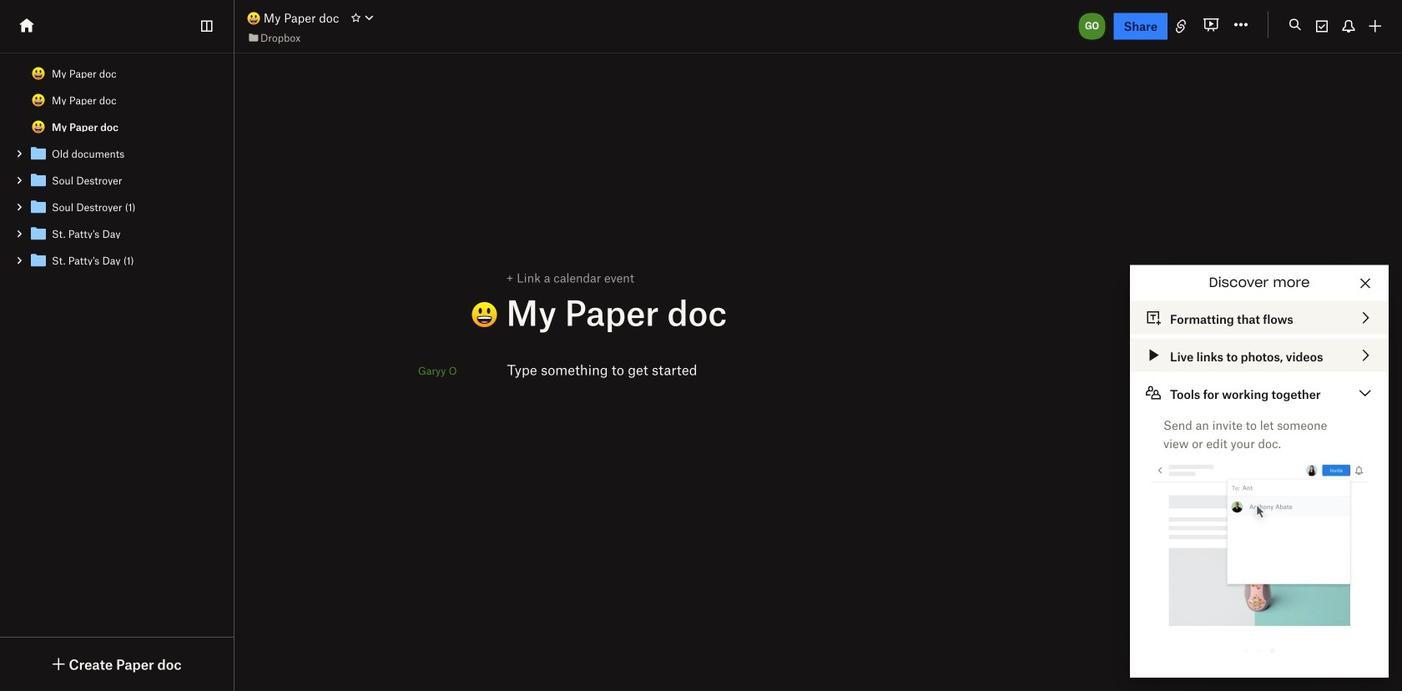 Task type: vqa. For each thing, say whether or not it's contained in the screenshot.
convert
no



Task type: describe. For each thing, give the bounding box(es) containing it.
1 template content image from the top
[[28, 144, 48, 164]]

template content image for first expand folder image from the bottom
[[28, 250, 48, 270]]

1 expand folder image from the top
[[13, 148, 25, 159]]

1 grinning face with big eyes image from the top
[[32, 94, 45, 107]]

2 template content image from the top
[[28, 224, 48, 244]]

1 horizontal spatial grinning face with big eyes image
[[247, 12, 260, 25]]

0 horizontal spatial grinning face with big eyes image
[[32, 67, 45, 80]]

/ contents list
[[0, 60, 234, 274]]

template content image for expand folder icon
[[28, 170, 48, 190]]



Task type: locate. For each thing, give the bounding box(es) containing it.
0 vertical spatial grinning face with big eyes image
[[32, 94, 45, 107]]

0 vertical spatial template content image
[[28, 144, 48, 164]]

1 template content image from the top
[[28, 170, 48, 190]]

1 vertical spatial grinning face with big eyes image
[[32, 67, 45, 80]]

1 vertical spatial grinning face with big eyes image
[[32, 120, 45, 134]]

2 grinning face with big eyes image from the top
[[32, 120, 45, 134]]

0 vertical spatial grinning face with big eyes image
[[247, 12, 260, 25]]

expand folder image
[[13, 148, 25, 159], [13, 201, 25, 213], [13, 228, 25, 240], [13, 255, 25, 266]]

grinning face with big eyes image
[[32, 94, 45, 107], [32, 120, 45, 134]]

0 vertical spatial template content image
[[28, 170, 48, 190]]

template content image
[[28, 170, 48, 190], [28, 197, 48, 217], [28, 250, 48, 270]]

2 expand folder image from the top
[[13, 201, 25, 213]]

3 template content image from the top
[[28, 250, 48, 270]]

heading
[[471, 291, 1129, 333]]

grinning face with big eyes image
[[247, 12, 260, 25], [32, 67, 45, 80]]

template content image for third expand folder image from the bottom
[[28, 197, 48, 217]]

2 template content image from the top
[[28, 197, 48, 217]]

expand folder image
[[13, 174, 25, 186]]

3 expand folder image from the top
[[13, 228, 25, 240]]

1 vertical spatial template content image
[[28, 224, 48, 244]]

2 vertical spatial template content image
[[28, 250, 48, 270]]

template content image
[[28, 144, 48, 164], [28, 224, 48, 244]]

1 vertical spatial template content image
[[28, 197, 48, 217]]

4 expand folder image from the top
[[13, 255, 25, 266]]



